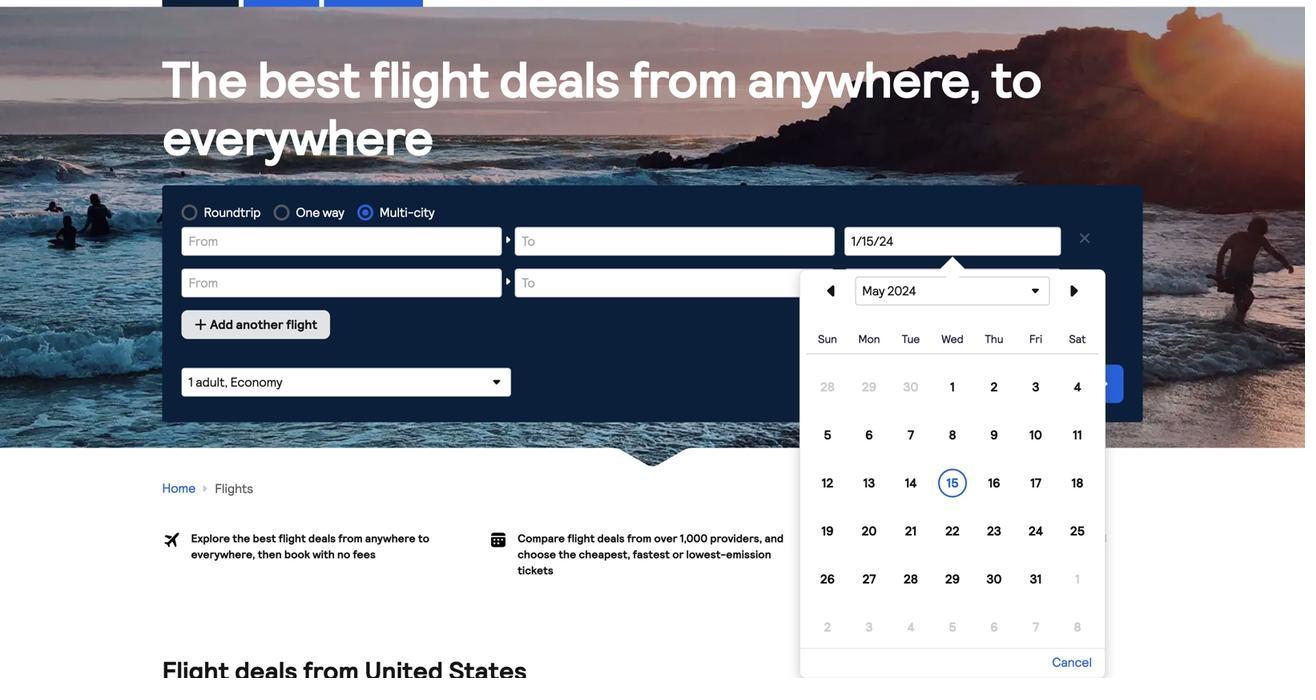 Task type: locate. For each thing, give the bounding box(es) containing it.
30 button down when
[[980, 565, 1009, 594]]

1 horizontal spatial –
[[1047, 532, 1054, 546]]

home link
[[162, 481, 196, 498]]

1 vertical spatial from text field
[[182, 269, 502, 298]]

1 horizontal spatial 8 button
[[1063, 613, 1092, 642]]

28
[[821, 380, 835, 395], [904, 572, 918, 587]]

0 vertical spatial 29
[[862, 380, 877, 395]]

to inside explore the best flight deals from anywhere to everywhere, then book with no fees
[[418, 532, 430, 546]]

1 button down the is
[[1063, 565, 1092, 594]]

the
[[162, 49, 247, 111]]

0 vertical spatial 6
[[866, 428, 873, 443]]

None field
[[182, 227, 502, 256], [515, 227, 835, 256], [182, 269, 502, 298], [515, 269, 835, 298], [182, 227, 502, 256], [182, 269, 502, 298]]

flight inside button
[[286, 317, 317, 333]]

0 horizontal spatial 4
[[908, 620, 915, 636]]

0 horizontal spatial 5 button
[[813, 421, 842, 450]]

0 vertical spatial or
[[985, 532, 997, 546]]

1 vertical spatial 28
[[904, 572, 918, 587]]

8 left the 9
[[949, 428, 956, 443]]

0 vertical spatial 8
[[949, 428, 956, 443]]

multi-city
[[380, 205, 435, 220]]

6 button up 13
[[855, 421, 884, 450]]

1 down right
[[1076, 572, 1080, 587]]

8 button
[[938, 421, 967, 450], [1063, 613, 1092, 642]]

or
[[985, 532, 997, 546], [673, 548, 684, 562]]

compare
[[518, 532, 565, 546]]

29
[[862, 380, 877, 395], [946, 572, 960, 587]]

8 button left the 9
[[938, 421, 967, 450]]

0 horizontal spatial 2 button
[[813, 613, 842, 642]]

up
[[864, 548, 877, 562]]

1 vertical spatial 2 button
[[813, 613, 842, 642]]

1 vertical spatial 5 button
[[938, 613, 967, 642]]

4 left 'rtl support__yzkyy' icon
[[1074, 380, 1082, 395]]

0 vertical spatial 4 button
[[1063, 373, 1092, 402]]

1 vertical spatial 7
[[1033, 620, 1039, 636]]

0 horizontal spatial –
[[976, 532, 983, 546]]

6 button down when
[[980, 613, 1009, 642]]

cheapest
[[889, 532, 938, 546]]

dialog
[[800, 257, 1106, 679]]

1 vertical spatial 2
[[824, 620, 831, 636]]

the up everywhere,
[[233, 532, 250, 546]]

1 vertical spatial 5
[[949, 620, 957, 636]]

5
[[824, 428, 832, 443], [949, 620, 957, 636]]

22 button
[[938, 517, 967, 546]]

18 button
[[1063, 469, 1092, 498]]

0 horizontal spatial 2
[[824, 620, 831, 636]]

30 down tue
[[904, 380, 919, 395]]

15
[[947, 476, 959, 491]]

1 horizontal spatial 7 button
[[1022, 613, 1051, 642]]

0 vertical spatial best
[[257, 49, 360, 111]]

17
[[1031, 476, 1042, 491]]

0 vertical spatial 7
[[908, 428, 914, 443]]

anywhere,
[[748, 49, 981, 111]]

from inside compare flight deals from over 1,000 providers, and choose the cheapest, fastest or lowest-emission tickets
[[627, 532, 652, 546]]

26 button
[[813, 565, 842, 594]]

from text field for 1/15/24
[[182, 227, 502, 256]]

from
[[630, 49, 737, 111], [338, 532, 363, 546], [627, 532, 652, 546]]

best inside the best flight deals from anywhere, to everywhere
[[257, 49, 360, 111]]

1 horizontal spatial 6
[[991, 620, 998, 636]]

2
[[991, 380, 998, 395], [824, 620, 831, 636]]

8
[[949, 428, 956, 443], [1074, 620, 1082, 636]]

the
[[233, 532, 250, 546], [869, 532, 887, 546], [559, 548, 576, 562], [1015, 548, 1033, 562]]

8 button up 'cancel'
[[1063, 613, 1092, 642]]

1 horizontal spatial 3 button
[[1022, 373, 1051, 402]]

0 horizontal spatial 3
[[866, 620, 873, 636]]

14
[[905, 476, 917, 491]]

or up when
[[985, 532, 997, 546]]

0 horizontal spatial 4 button
[[897, 613, 926, 642]]

0 vertical spatial 28
[[821, 380, 835, 395]]

the down even on the bottom right of the page
[[1015, 548, 1033, 562]]

0 horizontal spatial 30 button
[[897, 373, 926, 402]]

30 button down tue
[[897, 373, 926, 402]]

2 button up 9 button
[[980, 373, 1009, 402]]

flights
[[215, 482, 253, 497]]

3 left flights
[[1033, 380, 1040, 395]]

0 horizontal spatial 3 button
[[855, 613, 884, 642]]

7 button down 31
[[1022, 613, 1051, 642]]

or inside find the cheapest month – or even day – to fly, and set up price alerts to book when the price is right
[[985, 532, 997, 546]]

1 vertical spatial best
[[253, 532, 276, 546]]

1 vertical spatial 3 button
[[855, 613, 884, 642]]

29 for 29 'button' to the left
[[862, 380, 877, 395]]

0 horizontal spatial 6
[[866, 428, 873, 443]]

fastest
[[633, 548, 670, 562]]

24
[[1029, 524, 1043, 539]]

the inside compare flight deals from over 1,000 providers, and choose the cheapest, fastest or lowest-emission tickets
[[559, 548, 576, 562]]

3 button
[[1022, 373, 1051, 402], [855, 613, 884, 642]]

0 horizontal spatial 29
[[862, 380, 877, 395]]

3 button down 27 button
[[855, 613, 884, 642]]

6 up 13
[[866, 428, 873, 443]]

0 vertical spatial from text field
[[182, 227, 502, 256]]

1 vertical spatial 29 button
[[938, 565, 967, 594]]

1 horizontal spatial 4
[[1074, 380, 1082, 395]]

is
[[1064, 548, 1073, 562]]

1 horizontal spatial 3
[[1033, 380, 1040, 395]]

1 and from the left
[[765, 532, 784, 546]]

2 from text field from the top
[[182, 269, 502, 298]]

roundtrip
[[204, 205, 261, 220]]

1 left adult,
[[189, 375, 193, 390]]

30
[[904, 380, 919, 395], [987, 572, 1002, 587]]

1 horizontal spatial 29
[[946, 572, 960, 587]]

0 horizontal spatial 5
[[824, 428, 832, 443]]

29 for the bottommost 29 'button'
[[946, 572, 960, 587]]

0 vertical spatial 8 button
[[938, 421, 967, 450]]

31 button
[[1022, 565, 1051, 594]]

cancel button
[[1053, 655, 1092, 672]]

explore the best flight deals from anywhere to everywhere, then book with no fees
[[191, 532, 430, 562]]

28 down alerts
[[904, 572, 918, 587]]

6 button
[[855, 421, 884, 450], [980, 613, 1009, 642]]

1 horizontal spatial 28
[[904, 572, 918, 587]]

everywhere
[[162, 107, 433, 168]]

1 vertical spatial 3
[[866, 620, 873, 636]]

1 horizontal spatial 8
[[1074, 620, 1082, 636]]

set
[[844, 548, 861, 562]]

1 vertical spatial 6
[[991, 620, 998, 636]]

city
[[414, 205, 435, 220]]

add
[[210, 317, 233, 333]]

5 button down alerts
[[938, 613, 967, 642]]

1 vertical spatial or
[[673, 548, 684, 562]]

1 horizontal spatial 7
[[1033, 620, 1039, 636]]

2 down 26
[[824, 620, 831, 636]]

6 for the bottom 6 button
[[991, 620, 998, 636]]

2 and from the left
[[1088, 532, 1107, 546]]

6
[[866, 428, 873, 443], [991, 620, 998, 636]]

0 horizontal spatial 8 button
[[938, 421, 967, 450]]

deals inside explore the best flight deals from anywhere to everywhere, then book with no fees
[[308, 532, 336, 546]]

and up right
[[1088, 532, 1107, 546]]

2 left search
[[991, 380, 998, 395]]

From text field
[[182, 227, 502, 256], [182, 269, 502, 298]]

0 horizontal spatial or
[[673, 548, 684, 562]]

3
[[1033, 380, 1040, 395], [866, 620, 873, 636]]

1 horizontal spatial 30 button
[[980, 565, 1009, 594]]

3 button left flights
[[1022, 373, 1051, 402]]

depart
[[852, 276, 892, 291]]

28 down "sun" on the right
[[821, 380, 835, 395]]

29 button down alerts
[[938, 565, 967, 594]]

29 button
[[855, 373, 884, 402], [938, 565, 967, 594]]

from inside explore the best flight deals from anywhere to everywhere, then book with no fees
[[338, 532, 363, 546]]

1 vertical spatial 29
[[946, 572, 960, 587]]

0 vertical spatial 5
[[824, 428, 832, 443]]

1 vertical spatial 30
[[987, 572, 1002, 587]]

another
[[236, 317, 283, 333]]

0 horizontal spatial book
[[284, 548, 310, 562]]

1 vertical spatial 8 button
[[1063, 613, 1092, 642]]

28 button
[[813, 373, 842, 402], [897, 565, 926, 594]]

0 vertical spatial 5 button
[[813, 421, 842, 450]]

1 book from the left
[[284, 548, 310, 562]]

4
[[1074, 380, 1082, 395], [908, 620, 915, 636]]

– right day
[[1047, 532, 1054, 546]]

1 vertical spatial 4 button
[[897, 613, 926, 642]]

One way radio
[[274, 205, 290, 221]]

0 vertical spatial 29 button
[[855, 373, 884, 402]]

0 horizontal spatial and
[[765, 532, 784, 546]]

28 button down "sun" on the right
[[813, 373, 842, 402]]

0 vertical spatial 2
[[991, 380, 998, 395]]

–
[[976, 532, 983, 546], [1047, 532, 1054, 546]]

0 vertical spatial 30
[[904, 380, 919, 395]]

or inside compare flight deals from over 1,000 providers, and choose the cheapest, fastest or lowest-emission tickets
[[673, 548, 684, 562]]

or down "over"
[[673, 548, 684, 562]]

7 down 31
[[1033, 620, 1039, 636]]

1 horizontal spatial book
[[956, 548, 982, 562]]

9
[[991, 428, 998, 443]]

8 up 'cancel'
[[1074, 620, 1082, 636]]

4 down alerts
[[908, 620, 915, 636]]

17 button
[[1022, 469, 1051, 498]]

1 button down wed
[[938, 373, 967, 402]]

and inside find the cheapest month – or even day – to fly, and set up price alerts to book when the price is right
[[1088, 532, 1107, 546]]

5 button up "12" 'button'
[[813, 421, 842, 450]]

the right choose
[[559, 548, 576, 562]]

2 button
[[980, 373, 1009, 402], [813, 613, 842, 642]]

2 book from the left
[[956, 548, 982, 562]]

25
[[1071, 524, 1085, 539]]

21 button
[[897, 517, 926, 546]]

5 for 5 button to the right
[[949, 620, 957, 636]]

with
[[313, 548, 335, 562]]

1 inside button
[[189, 375, 193, 390]]

0 horizontal spatial 1
[[189, 375, 193, 390]]

0 vertical spatial 28 button
[[813, 373, 842, 402]]

1 from text field from the top
[[182, 227, 502, 256]]

13
[[864, 476, 875, 491]]

1 horizontal spatial or
[[985, 532, 997, 546]]

29 down the mon
[[862, 380, 877, 395]]

1 horizontal spatial 29 button
[[938, 565, 967, 594]]

1 horizontal spatial 30
[[987, 572, 1002, 587]]

31
[[1030, 572, 1042, 587]]

1 vertical spatial 4
[[908, 620, 915, 636]]

and up emission
[[765, 532, 784, 546]]

0 horizontal spatial 7
[[908, 428, 914, 443]]

4 button down alerts
[[897, 613, 926, 642]]

thu
[[985, 333, 1004, 346]]

23
[[987, 524, 1002, 539]]

7 up 14 button
[[908, 428, 914, 443]]

book left with
[[284, 548, 310, 562]]

1 vertical spatial 1 button
[[1063, 565, 1092, 594]]

30 down when
[[987, 572, 1002, 587]]

1 vertical spatial 28 button
[[897, 565, 926, 594]]

0 horizontal spatial 7 button
[[897, 421, 926, 450]]

4 button up 11 "button"
[[1063, 373, 1092, 402]]

20
[[862, 524, 877, 539]]

1 down wed
[[951, 380, 955, 395]]

6 down when
[[991, 620, 998, 636]]

the best flight deals from anywhere, to everywhere
[[162, 49, 1042, 168]]

2 button down 26 button
[[813, 613, 842, 642]]

and
[[765, 532, 784, 546], [1088, 532, 1107, 546]]

book down month
[[956, 548, 982, 562]]

0 horizontal spatial 1 button
[[938, 373, 967, 402]]

choose
[[518, 548, 556, 562]]

1 adult, economy button
[[182, 368, 511, 397]]

1 horizontal spatial and
[[1088, 532, 1107, 546]]

find the cheapest month – or even day – to fly, and set up price alerts to book when the price is right
[[844, 532, 1107, 562]]

28 button down alerts
[[897, 565, 926, 594]]

3 down 27 button
[[866, 620, 873, 636]]

4 button
[[1063, 373, 1092, 402], [897, 613, 926, 642]]

23 button
[[980, 517, 1009, 546]]

To text field
[[515, 227, 835, 256]]

0 vertical spatial 6 button
[[855, 421, 884, 450]]

1 horizontal spatial 2 button
[[980, 373, 1009, 402]]

0 horizontal spatial 6 button
[[855, 421, 884, 450]]

1 horizontal spatial 4 button
[[1063, 373, 1092, 402]]

29 down find the cheapest month – or even day – to fly, and set up price alerts to book when the price is right
[[946, 572, 960, 587]]

1 horizontal spatial 6 button
[[980, 613, 1009, 642]]

0 horizontal spatial 30
[[904, 380, 919, 395]]

deals
[[499, 49, 620, 111], [308, 532, 336, 546], [597, 532, 625, 546]]

30 button
[[897, 373, 926, 402], [980, 565, 1009, 594]]

0 vertical spatial 7 button
[[897, 421, 926, 450]]

1 button
[[938, 373, 967, 402], [1063, 565, 1092, 594]]

0 horizontal spatial 28 button
[[813, 373, 842, 402]]

7 button up 14 button
[[897, 421, 926, 450]]

29 button down the mon
[[855, 373, 884, 402]]

0 vertical spatial 3
[[1033, 380, 1040, 395]]

– left 23
[[976, 532, 983, 546]]



Task type: vqa. For each thing, say whether or not it's contained in the screenshot.
Add another flight
yes



Task type: describe. For each thing, give the bounding box(es) containing it.
rtl support__zdywm image
[[199, 483, 212, 496]]

to inside the best flight deals from anywhere, to everywhere
[[992, 49, 1042, 111]]

and inside compare flight deals from over 1,000 providers, and choose the cheapest, fastest or lowest-emission tickets
[[765, 532, 784, 546]]

one way
[[296, 205, 345, 220]]

dialog containing 28
[[800, 257, 1106, 679]]

deals inside the best flight deals from anywhere, to everywhere
[[499, 49, 620, 111]]

6 for left 6 button
[[866, 428, 873, 443]]

2 – from the left
[[1047, 532, 1054, 546]]

explore
[[191, 532, 230, 546]]

13 button
[[855, 469, 884, 498]]

1 horizontal spatial 28 button
[[897, 565, 926, 594]]

best inside explore the best flight deals from anywhere to everywhere, then book with no fees
[[253, 532, 276, 546]]

1 horizontal spatial 5 button
[[938, 613, 967, 642]]

1,000
[[680, 532, 708, 546]]

18
[[1072, 476, 1084, 491]]

0 vertical spatial 2 button
[[980, 373, 1009, 402]]

flights
[[1051, 377, 1089, 392]]

alerts
[[908, 548, 940, 562]]

9 button
[[980, 421, 1009, 450]]

from inside the best flight deals from anywhere, to everywhere
[[630, 49, 737, 111]]

1/15/24 button
[[845, 227, 1061, 256]]

1 vertical spatial 7 button
[[1022, 613, 1051, 642]]

tue
[[902, 333, 920, 346]]

flight inside compare flight deals from over 1,000 providers, and choose the cheapest, fastest or lowest-emission tickets
[[568, 532, 595, 546]]

14 button
[[897, 469, 926, 498]]

1 horizontal spatial 2
[[991, 380, 998, 395]]

fri
[[1030, 333, 1043, 346]]

19 button
[[813, 517, 842, 546]]

search flights button
[[994, 365, 1124, 404]]

12 button
[[813, 469, 842, 498]]

cancel
[[1053, 656, 1092, 671]]

15 button
[[938, 469, 967, 498]]

fly,
[[1071, 532, 1085, 546]]

add another flight button
[[182, 311, 330, 339]]

then
[[258, 548, 282, 562]]

mon
[[859, 333, 880, 346]]

adult,
[[196, 375, 228, 390]]

1/15/24
[[852, 234, 894, 249]]

deals inside compare flight deals from over 1,000 providers, and choose the cheapest, fastest or lowest-emission tickets
[[597, 532, 625, 546]]

5 for the top 5 button
[[824, 428, 832, 443]]

27 button
[[855, 565, 884, 594]]

0 vertical spatial 30 button
[[897, 373, 926, 402]]

1 vertical spatial 30 button
[[980, 565, 1009, 594]]

book inside explore the best flight deals from anywhere to everywhere, then book with no fees
[[284, 548, 310, 562]]

price
[[879, 548, 906, 562]]

even
[[999, 532, 1024, 546]]

day
[[1027, 532, 1045, 546]]

0 vertical spatial 3 button
[[1022, 373, 1051, 402]]

0 vertical spatial 1 button
[[938, 373, 967, 402]]

25 button
[[1063, 517, 1092, 546]]

providers,
[[710, 532, 762, 546]]

Multi-city radio
[[357, 205, 373, 221]]

1 adult, economy
[[189, 375, 283, 390]]

22
[[946, 524, 960, 539]]

10
[[1030, 428, 1043, 443]]

1 horizontal spatial 1
[[951, 380, 955, 395]]

book inside find the cheapest month – or even day – to fly, and set up price alerts to book when the price is right
[[956, 548, 982, 562]]

7 for 7 button to the bottom
[[1033, 620, 1039, 636]]

0 horizontal spatial 28
[[821, 380, 835, 395]]

16 button
[[980, 469, 1009, 498]]

21
[[905, 524, 917, 539]]

way
[[323, 205, 345, 220]]

right
[[1075, 548, 1100, 562]]

1 vertical spatial 6 button
[[980, 613, 1009, 642]]

0 vertical spatial 4
[[1074, 380, 1082, 395]]

price
[[1035, 548, 1062, 562]]

To text field
[[515, 269, 835, 298]]

0 horizontal spatial 8
[[949, 428, 956, 443]]

anywhere
[[365, 532, 416, 546]]

sun
[[818, 333, 837, 346]]

flight inside the best flight deals from anywhere, to everywhere
[[370, 49, 489, 111]]

20 button
[[855, 517, 884, 546]]

27
[[863, 572, 876, 587]]

Roundtrip radio
[[182, 205, 198, 221]]

1 vertical spatial 8
[[1074, 620, 1082, 636]]

tickets
[[518, 564, 554, 578]]

home
[[162, 481, 196, 497]]

16
[[989, 476, 1001, 491]]

12
[[822, 476, 834, 491]]

search flights
[[1007, 377, 1089, 392]]

add another flight
[[210, 317, 317, 333]]

2 horizontal spatial 1
[[1076, 572, 1080, 587]]

0 horizontal spatial 29 button
[[855, 373, 884, 402]]

19
[[822, 524, 834, 539]]

11
[[1073, 428, 1082, 443]]

11 button
[[1063, 421, 1092, 450]]

the up up
[[869, 532, 887, 546]]

the inside explore the best flight deals from anywhere to everywhere, then book with no fees
[[233, 532, 250, 546]]

over
[[654, 532, 678, 546]]

fees
[[353, 548, 376, 562]]

from text field for depart
[[182, 269, 502, 298]]

when
[[985, 548, 1012, 562]]

compare flight deals from over 1,000 providers, and choose the cheapest, fastest or lowest-emission tickets
[[518, 532, 784, 578]]

sat
[[1069, 333, 1086, 346]]

economy
[[231, 375, 283, 390]]

1 horizontal spatial 1 button
[[1063, 565, 1092, 594]]

10 button
[[1022, 421, 1051, 450]]

rtl support__yzkyy image
[[1092, 375, 1111, 394]]

none field to
[[515, 269, 835, 298]]

cheapest,
[[579, 548, 631, 562]]

24 button
[[1022, 517, 1051, 546]]

one
[[296, 205, 320, 220]]

7 for left 7 button
[[908, 428, 914, 443]]

26
[[821, 572, 835, 587]]

1 – from the left
[[976, 532, 983, 546]]

multi-
[[380, 205, 414, 220]]

month
[[940, 532, 973, 546]]

find
[[844, 532, 866, 546]]

everywhere,
[[191, 548, 255, 562]]

lowest-
[[686, 548, 726, 562]]

flight inside explore the best flight deals from anywhere to everywhere, then book with no fees
[[279, 532, 306, 546]]

depart button
[[845, 269, 1061, 298]]



